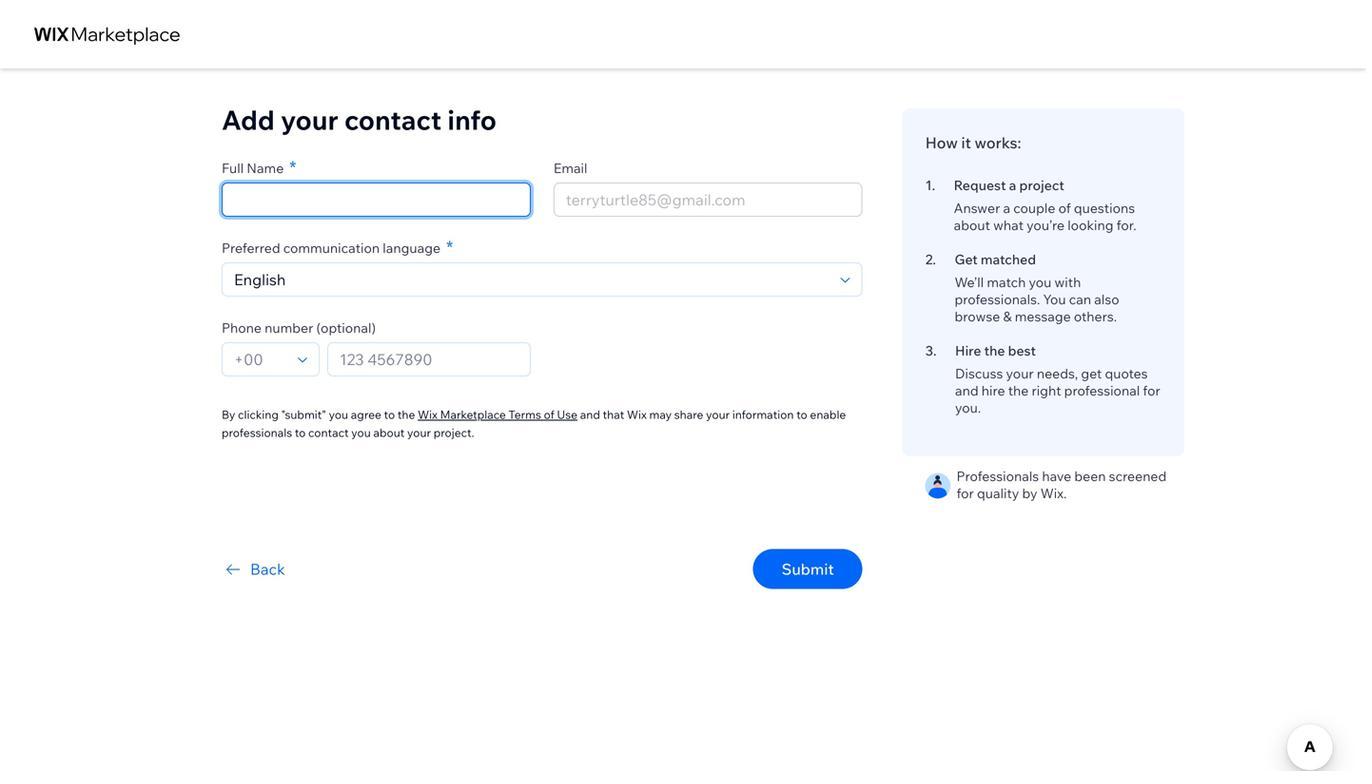 Task type: locate. For each thing, give the bounding box(es) containing it.
contact inside and that wix may share your information to enable professionals to contact you about your project.
[[308, 426, 349, 440]]

about inside request a project answer a couple of questions about what you're looking for.
[[954, 217, 991, 234]]

your down best
[[1006, 365, 1034, 382]]

to down "submit"
[[295, 426, 306, 440]]

communication
[[283, 240, 380, 256]]

for
[[1143, 383, 1161, 399], [957, 485, 974, 502]]

you
[[1029, 274, 1052, 291], [329, 408, 348, 422], [351, 426, 371, 440]]

2 vertical spatial you
[[351, 426, 371, 440]]

back
[[250, 560, 285, 579]]

2 horizontal spatial you
[[1029, 274, 1052, 291]]

0 horizontal spatial phone number (optional) field
[[228, 344, 292, 376]]

0 vertical spatial *
[[290, 157, 296, 178]]

your right share at the bottom
[[706, 408, 730, 422]]

clicking
[[238, 408, 279, 422]]

3 .
[[926, 343, 937, 359]]

about down answer
[[954, 217, 991, 234]]

how
[[926, 133, 958, 152]]

phone number (optional) field up by clicking "submit" you agree to the wix marketplace terms of use
[[334, 344, 524, 376]]

for down quotes
[[1143, 383, 1161, 399]]

works:
[[975, 133, 1022, 152]]

about down by clicking "submit" you agree to the wix marketplace terms of use
[[373, 426, 405, 440]]

Phone number (optional) field
[[228, 344, 292, 376], [334, 344, 524, 376]]

. for 1
[[932, 177, 936, 194]]

for left quality
[[957, 485, 974, 502]]

1 vertical spatial contact
[[308, 426, 349, 440]]

0 vertical spatial about
[[954, 217, 991, 234]]

1 wix from the left
[[418, 408, 438, 422]]

a up what
[[1003, 200, 1011, 216]]

2 vertical spatial .
[[933, 343, 937, 359]]

full
[[222, 160, 244, 177]]

a
[[1009, 177, 1017, 194], [1003, 200, 1011, 216]]

. left hire
[[933, 343, 937, 359]]

wix
[[418, 408, 438, 422], [627, 408, 647, 422]]

it
[[962, 133, 971, 152]]

0 vertical spatial .
[[932, 177, 936, 194]]

0 horizontal spatial about
[[373, 426, 405, 440]]

you.
[[955, 400, 981, 416]]

*
[[290, 157, 296, 178], [446, 236, 453, 258]]

0 horizontal spatial you
[[329, 408, 348, 422]]

. left get
[[933, 251, 936, 268]]

to left enable
[[797, 408, 808, 422]]

1 horizontal spatial of
[[1059, 200, 1071, 216]]

have
[[1042, 468, 1072, 485]]

marketplace
[[440, 408, 506, 422]]

phone
[[222, 320, 262, 336]]

&
[[1003, 308, 1012, 325]]

full name *
[[222, 157, 296, 178]]

1 horizontal spatial about
[[954, 217, 991, 234]]

1 horizontal spatial *
[[446, 236, 453, 258]]

* right language
[[446, 236, 453, 258]]

and up you.
[[955, 383, 979, 399]]

2 .
[[926, 251, 936, 268]]

wix up project.
[[418, 408, 438, 422]]

Email field
[[560, 184, 856, 216]]

0 horizontal spatial for
[[957, 485, 974, 502]]

0 vertical spatial contact
[[344, 103, 442, 137]]

the
[[985, 343, 1005, 359], [1008, 383, 1029, 399], [398, 408, 415, 422]]

1 vertical spatial a
[[1003, 200, 1011, 216]]

a left project
[[1009, 177, 1017, 194]]

. for 2
[[933, 251, 936, 268]]

1 vertical spatial the
[[1008, 383, 1029, 399]]

0 horizontal spatial of
[[544, 408, 555, 422]]

0 horizontal spatial *
[[290, 157, 296, 178]]

contact
[[344, 103, 442, 137], [308, 426, 349, 440]]

0 vertical spatial for
[[1143, 383, 1161, 399]]

you down agree
[[351, 426, 371, 440]]

screened
[[1109, 468, 1167, 485]]

1 horizontal spatial for
[[1143, 383, 1161, 399]]

preferred communication language *
[[222, 236, 453, 258]]

by
[[222, 408, 235, 422]]

and right use
[[580, 408, 600, 422]]

1 vertical spatial about
[[373, 426, 405, 440]]

number
[[265, 320, 313, 336]]

3
[[926, 343, 933, 359]]

* right name
[[290, 157, 296, 178]]

the right hire at the right of the page
[[1008, 383, 1029, 399]]

answer
[[954, 200, 1000, 216]]

needs,
[[1037, 365, 1078, 382]]

1 phone number (optional) field from the left
[[228, 344, 292, 376]]

1 horizontal spatial phone number (optional) field
[[334, 344, 524, 376]]

1 horizontal spatial and
[[955, 383, 979, 399]]

been
[[1075, 468, 1106, 485]]

1 vertical spatial of
[[544, 408, 555, 422]]

what
[[994, 217, 1024, 234]]

contact left the 'info'
[[344, 103, 442, 137]]

phone number (optional) field down phone at the top left of page
[[228, 344, 292, 376]]

and
[[955, 383, 979, 399], [580, 408, 600, 422]]

1 vertical spatial .
[[933, 251, 936, 268]]

1 vertical spatial and
[[580, 408, 600, 422]]

the right hire
[[985, 343, 1005, 359]]

contact down "submit"
[[308, 426, 349, 440]]

project
[[1020, 177, 1065, 194]]

you up you
[[1029, 274, 1052, 291]]

0 horizontal spatial and
[[580, 408, 600, 422]]

2
[[926, 251, 933, 268]]

your
[[281, 103, 338, 137], [1006, 365, 1034, 382], [706, 408, 730, 422], [407, 426, 431, 440]]

wix right that
[[627, 408, 647, 422]]

1 horizontal spatial the
[[985, 343, 1005, 359]]

for.
[[1117, 217, 1137, 234]]

0 vertical spatial and
[[955, 383, 979, 399]]

of left use
[[544, 408, 555, 422]]

browse
[[955, 308, 1000, 325]]

preferred
[[222, 240, 280, 256]]

the right agree
[[398, 408, 415, 422]]

hire
[[955, 343, 982, 359]]

2 horizontal spatial to
[[797, 408, 808, 422]]

request
[[954, 177, 1006, 194]]

we'll
[[955, 274, 984, 291]]

match
[[987, 274, 1026, 291]]

about
[[954, 217, 991, 234], [373, 426, 405, 440]]

enable
[[810, 408, 846, 422]]

Preferred communication language field
[[228, 264, 835, 296]]

to
[[384, 408, 395, 422], [797, 408, 808, 422], [295, 426, 306, 440]]

0 horizontal spatial wix
[[418, 408, 438, 422]]

2 phone number (optional) field from the left
[[334, 344, 524, 376]]

1 vertical spatial for
[[957, 485, 974, 502]]

2 wix from the left
[[627, 408, 647, 422]]

discuss
[[955, 365, 1003, 382]]

professionals.
[[955, 291, 1040, 308]]

quality
[[977, 485, 1019, 502]]

0 horizontal spatial the
[[398, 408, 415, 422]]

others.
[[1074, 308, 1117, 325]]

language
[[383, 240, 441, 256]]

0 vertical spatial of
[[1059, 200, 1071, 216]]

add
[[222, 103, 275, 137]]

professionals
[[957, 468, 1039, 485]]

.
[[932, 177, 936, 194], [933, 251, 936, 268], [933, 343, 937, 359]]

1 horizontal spatial you
[[351, 426, 371, 440]]

questions
[[1074, 200, 1135, 216]]

1 horizontal spatial wix
[[627, 408, 647, 422]]

0 vertical spatial you
[[1029, 274, 1052, 291]]

. for 3
[[933, 343, 937, 359]]

1
[[926, 177, 932, 194]]

0 vertical spatial the
[[985, 343, 1005, 359]]

(optional)
[[316, 320, 376, 336]]

to right agree
[[384, 408, 395, 422]]

get matched we'll match you with professionals. you can also browse & message others.
[[955, 251, 1120, 325]]

0 vertical spatial a
[[1009, 177, 1017, 194]]

1 horizontal spatial to
[[384, 408, 395, 422]]

of
[[1059, 200, 1071, 216], [544, 408, 555, 422]]

matched
[[981, 251, 1036, 268]]

Full Name field
[[228, 184, 524, 216]]

also
[[1095, 291, 1120, 308]]

you left agree
[[329, 408, 348, 422]]

for inside hire the best discuss your needs, get quotes and hire the right professional for you.
[[1143, 383, 1161, 399]]

. down how
[[932, 177, 936, 194]]

best
[[1008, 343, 1036, 359]]

of up you're
[[1059, 200, 1071, 216]]



Task type: vqa. For each thing, say whether or not it's contained in the screenshot.
supported in for more info. If your business type isn't currently supported by Wix Payments (for example, CBD, tobacco and gambling), choose from
no



Task type: describe. For each thing, give the bounding box(es) containing it.
quotes
[[1105, 365, 1148, 382]]

you're
[[1027, 217, 1065, 234]]

of inside request a project answer a couple of questions about what you're looking for.
[[1059, 200, 1071, 216]]

request a project answer a couple of questions about what you're looking for.
[[954, 177, 1137, 234]]

hire
[[982, 383, 1005, 399]]

that
[[603, 408, 624, 422]]

professionals have been screened for quality by wix.
[[957, 468, 1167, 502]]

submit button
[[753, 550, 863, 590]]

2 vertical spatial the
[[398, 408, 415, 422]]

and inside hire the best discuss your needs, get quotes and hire the right professional for you.
[[955, 383, 979, 399]]

can
[[1069, 291, 1092, 308]]

looking
[[1068, 217, 1114, 234]]

your right add
[[281, 103, 338, 137]]

1 .
[[926, 177, 936, 194]]

use
[[557, 408, 578, 422]]

1 vertical spatial you
[[329, 408, 348, 422]]

1 vertical spatial *
[[446, 236, 453, 258]]

couple
[[1014, 200, 1056, 216]]

may
[[649, 408, 672, 422]]

"submit"
[[281, 408, 326, 422]]

right
[[1032, 383, 1062, 399]]

and inside and that wix may share your information to enable professionals to contact you about your project.
[[580, 408, 600, 422]]

professionals
[[222, 426, 292, 440]]

wix inside and that wix may share your information to enable professionals to contact you about your project.
[[627, 408, 647, 422]]

back button
[[222, 558, 285, 581]]

information
[[733, 408, 794, 422]]

terms
[[509, 408, 541, 422]]

wix.
[[1041, 485, 1067, 502]]

for inside professionals have been screened for quality by wix.
[[957, 485, 974, 502]]

message
[[1015, 308, 1071, 325]]

add your contact info
[[222, 103, 497, 137]]

2 horizontal spatial the
[[1008, 383, 1029, 399]]

name
[[247, 160, 284, 177]]

professional
[[1065, 383, 1140, 399]]

and that wix may share your information to enable professionals to contact you about your project.
[[222, 408, 846, 440]]

your down by clicking "submit" you agree to the wix marketplace terms of use
[[407, 426, 431, 440]]

get
[[1081, 365, 1102, 382]]

project.
[[434, 426, 474, 440]]

about inside and that wix may share your information to enable professionals to contact you about your project.
[[373, 426, 405, 440]]

with
[[1055, 274, 1081, 291]]

by
[[1022, 485, 1038, 502]]

get
[[955, 251, 978, 268]]

you inside get matched we'll match you with professionals. you can also browse & message others.
[[1029, 274, 1052, 291]]

by clicking "submit" you agree to the wix marketplace terms of use
[[222, 408, 578, 422]]

wix marketplace terms of use link
[[418, 406, 578, 423]]

hire the best discuss your needs, get quotes and hire the right professional for you.
[[955, 343, 1161, 416]]

submit
[[782, 560, 834, 579]]

how it works:
[[926, 133, 1022, 152]]

you
[[1043, 291, 1066, 308]]

info
[[448, 103, 497, 137]]

0 horizontal spatial to
[[295, 426, 306, 440]]

agree
[[351, 408, 382, 422]]

you inside and that wix may share your information to enable professionals to contact you about your project.
[[351, 426, 371, 440]]

your inside hire the best discuss your needs, get quotes and hire the right professional for you.
[[1006, 365, 1034, 382]]

email
[[554, 160, 588, 177]]

phone number (optional)
[[222, 320, 376, 336]]

share
[[674, 408, 704, 422]]



